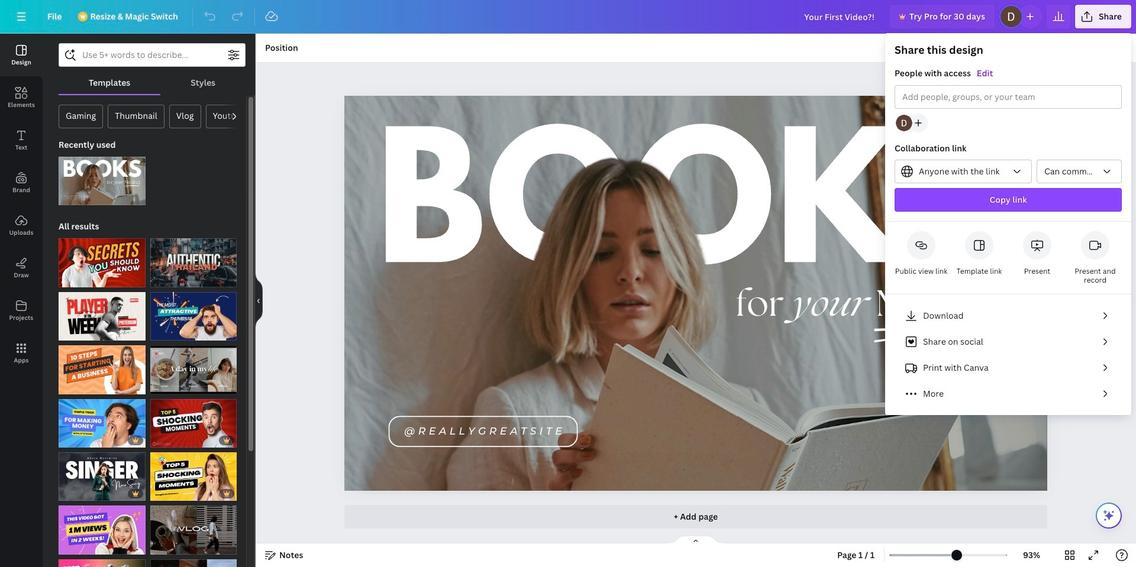 Task type: describe. For each thing, give the bounding box(es) containing it.
red and white modern minimalist top 5 shocking moments youtube thumbnail group
[[150, 399, 237, 448]]

link permissions group
[[895, 160, 1123, 184]]

show pages image
[[668, 536, 725, 545]]

dark modern elegant singer new song youtube thumbnail group
[[59, 453, 145, 502]]

main menu bar
[[0, 0, 1137, 34]]

yellow attractive shocking fact youtube thumbnail group
[[150, 453, 237, 502]]

trick for making money video youtube thumbnail group
[[59, 399, 145, 448]]

dark modern elegant singer new song youtube thumbnail image
[[59, 453, 145, 502]]

brown and white simple vlog youtube thumbnail image
[[150, 507, 237, 555]]

brown minimalist lifestyle daily vlog youtube thumbnail image
[[150, 346, 237, 395]]

red colorful tips youtube thumbnail image
[[59, 239, 145, 288]]

red and white modern minimalist top 5 shocking moments youtube thumbnail image
[[150, 399, 237, 448]]

side panel tab list
[[0, 34, 43, 375]]



Task type: vqa. For each thing, say whether or not it's contained in the screenshot.
log to the left
no



Task type: locate. For each thing, give the bounding box(es) containing it.
dark grey minimalist photo travel youtube thumbnail image
[[150, 239, 237, 288]]

Design title text field
[[795, 5, 886, 28]]

group
[[886, 43, 1132, 222]]

blue modern eye catching vlog youtube thumbnail image
[[150, 292, 237, 341]]

trick for making money video youtube thumbnail image
[[59, 399, 145, 448]]

red and black sportiveplayer of the week youtube thumbnail image
[[59, 292, 145, 341]]

Add people, groups, or your team text field
[[903, 86, 1115, 108]]

yellow attractive shocking fact youtube thumbnail image
[[150, 453, 237, 502]]

orange bold business steps youtube thumbnail image
[[59, 346, 145, 395]]

hide image
[[255, 272, 263, 329]]

grey white modern book typography mindset youtube thumbnail image
[[59, 157, 145, 206]]

quick actions image
[[1103, 509, 1117, 523]]

list
[[895, 304, 1123, 406]]

yellow white bold best ai websites youtube thumbnail image
[[59, 560, 145, 568]]

orange yellow minimalist aesthetic a day in my life travel vlog youtube thumbnail image
[[150, 560, 237, 568]]

None button
[[895, 160, 1033, 184], [1037, 160, 1123, 184], [895, 160, 1033, 184], [1037, 160, 1123, 184]]

purple creative livestream youtube thumbnail image
[[59, 507, 145, 555]]



